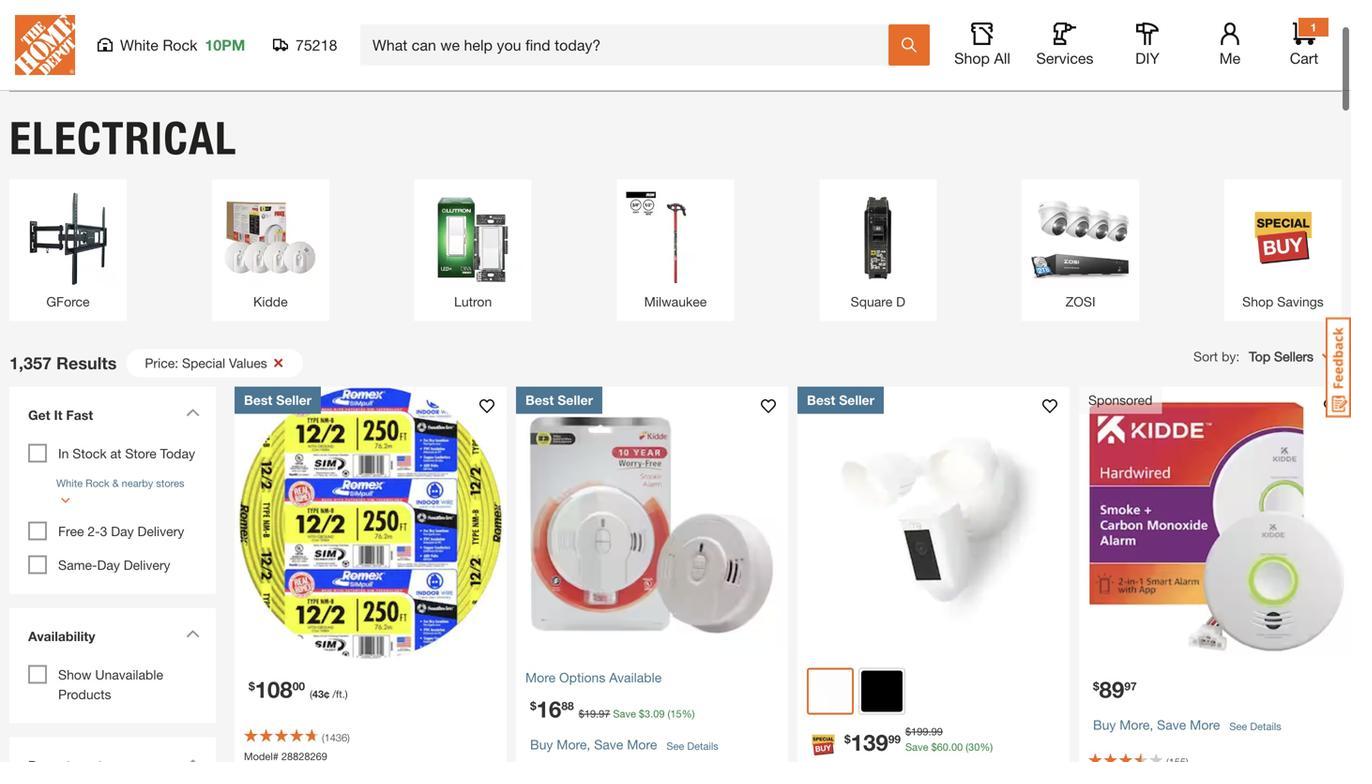 Task type: vqa. For each thing, say whether or not it's contained in the screenshot.
Details corresponding to the leftmost See Details dropdown button
yes



Task type: describe. For each thing, give the bounding box(es) containing it.
3 inside $ 16 88 $ 19 . 97 save $ 3 . 09 ( 15 %)
[[645, 709, 650, 721]]

electrical
[[9, 111, 237, 166]]

75218 button
[[273, 36, 338, 54]]

see for right see details dropdown button
[[1230, 721, 1247, 733]]

show
[[58, 668, 92, 683]]

square
[[851, 294, 893, 310]]

price: special values button
[[126, 350, 303, 378]]

options
[[559, 671, 606, 686]]

get
[[28, 408, 50, 423]]

88
[[562, 700, 574, 713]]

1 vertical spatial )
[[347, 732, 350, 745]]

it
[[54, 408, 62, 423]]

) inside $ 108 00 ( 43 ¢ /ft. )
[[345, 689, 348, 701]]

lutron
[[454, 294, 492, 310]]

0 vertical spatial delivery
[[138, 524, 184, 540]]

floodlight cam wired plus - smart security video camera with 2 led lights, 2-way talk, color night vision, white image
[[798, 387, 1070, 659]]

shop for shop all
[[954, 49, 990, 67]]

09
[[653, 709, 665, 721]]

buy more, save more see details for right see details dropdown button
[[1093, 718, 1282, 733]]

108
[[255, 677, 293, 703]]

sponsored
[[1089, 393, 1153, 408]]

( inside $ 108 00 ( 43 ¢ /ft. )
[[310, 689, 312, 701]]

kidde image
[[221, 189, 320, 288]]

10pm
[[205, 36, 245, 54]]

services button
[[1035, 23, 1095, 68]]

by:
[[1222, 349, 1240, 365]]

shop savings
[[1243, 294, 1324, 310]]

seller for save
[[558, 393, 593, 408]]

save inside $ 199 . 99 save $ 60 . 00 ( 30 %)
[[906, 742, 929, 754]]

139
[[851, 730, 888, 756]]

fast
[[66, 408, 93, 423]]

250 ft. 12/2 solid romex simpull cu nm-b w/g wire image
[[235, 387, 507, 659]]

cart 1
[[1290, 21, 1319, 67]]

more for see details dropdown button to the left buy more, save more button
[[627, 738, 657, 753]]

nearby
[[122, 478, 153, 490]]

$ 139 99
[[845, 730, 901, 756]]

89
[[1100, 677, 1125, 703]]

top
[[1249, 349, 1271, 365]]

available
[[609, 671, 662, 686]]

get it fast link
[[19, 397, 206, 440]]

stock
[[73, 446, 107, 462]]

milwaukee image
[[626, 189, 725, 288]]

0 horizontal spatial see details button
[[667, 730, 719, 763]]

rock for 10pm
[[163, 36, 197, 54]]

services
[[1036, 49, 1094, 67]]

1 best seller from the left
[[244, 393, 312, 408]]

2-
[[88, 524, 100, 540]]

kidde link
[[221, 189, 320, 312]]

gforce link
[[19, 189, 117, 312]]

zosi
[[1066, 294, 1096, 310]]

99 inside $ 199 . 99 save $ 60 . 00 ( 30 %)
[[931, 726, 943, 739]]

black image
[[861, 671, 903, 713]]

in
[[58, 446, 69, 462]]

cart
[[1290, 49, 1319, 67]]

results
[[56, 353, 117, 374]]

milwaukee link
[[626, 189, 725, 312]]

$ inside $ 108 00 ( 43 ¢ /ft. )
[[249, 680, 255, 693]]

lutron link
[[424, 189, 522, 312]]

availability
[[28, 629, 95, 645]]

1 best from the left
[[244, 393, 272, 408]]

get it fast
[[28, 408, 93, 423]]

¢
[[324, 689, 330, 701]]

all
[[994, 49, 1011, 67]]

( inside $ 16 88 $ 19 . 97 save $ 3 . 09 ( 15 %)
[[668, 709, 670, 721]]

details for see details dropdown button to the left
[[687, 741, 719, 753]]

$ inside $ 89 97
[[1093, 680, 1100, 693]]

values
[[229, 356, 267, 371]]

show unavailable products
[[58, 668, 163, 703]]

white rock 10pm
[[120, 36, 245, 54]]

more, for right see details dropdown button
[[1120, 718, 1154, 733]]

75218
[[296, 36, 337, 54]]

special
[[182, 356, 225, 371]]

free 2-3 day delivery
[[58, 524, 184, 540]]

16
[[536, 696, 562, 723]]

1,357
[[9, 353, 52, 374]]

( 1436 )
[[322, 732, 350, 745]]

caret icon image for get it fast
[[186, 409, 200, 417]]

sellers
[[1274, 349, 1314, 365]]

$ 16 88 $ 19 . 97 save $ 3 . 09 ( 15 %)
[[530, 696, 695, 723]]

at
[[110, 446, 121, 462]]

price: special values
[[145, 356, 267, 371]]

buy more, save more see details for see details dropdown button to the left
[[530, 738, 719, 753]]

today
[[160, 446, 195, 462]]

$ 199 . 99 save $ 60 . 00 ( 30 %)
[[906, 726, 993, 754]]

60
[[937, 742, 949, 754]]

shop savings image
[[1234, 189, 1333, 288]]

best for 139
[[807, 393, 836, 408]]

199
[[911, 726, 929, 739]]

15
[[670, 709, 682, 721]]

best for save
[[526, 393, 554, 408]]

97 inside $ 16 88 $ 19 . 97 save $ 3 . 09 ( 15 %)
[[599, 709, 610, 721]]

$ 89 97
[[1093, 677, 1137, 703]]

see for see details dropdown button to the left
[[667, 741, 684, 753]]

gforce image
[[19, 189, 117, 288]]

rock for &
[[86, 478, 109, 490]]

show unavailable products link
[[58, 668, 163, 703]]

feedback link image
[[1326, 317, 1351, 419]]

shop all button
[[953, 23, 1013, 68]]



Task type: locate. For each thing, give the bounding box(es) containing it.
diy
[[1136, 49, 1160, 67]]

1 vertical spatial more
[[1190, 718, 1220, 733]]

0 vertical spatial buy
[[1093, 718, 1116, 733]]

0 vertical spatial %)
[[682, 709, 695, 721]]

buy more, save more see details down $ 89 97
[[1093, 718, 1282, 733]]

shop
[[954, 49, 990, 67], [1243, 294, 1274, 310]]

1 vertical spatial buy more, save more see details
[[530, 738, 719, 753]]

$ inside $ 139 99
[[845, 733, 851, 746]]

1 horizontal spatial see
[[1230, 721, 1247, 733]]

buy more, save more button for see details dropdown button to the left
[[530, 727, 657, 763]]

1 vertical spatial more,
[[557, 738, 591, 753]]

( inside $ 199 . 99 save $ 60 . 00 ( 30 %)
[[966, 742, 969, 754]]

3 best from the left
[[807, 393, 836, 408]]

1 horizontal spatial details
[[1250, 721, 1282, 733]]

buy more, save more button down 19 at left bottom
[[530, 727, 657, 763]]

1 vertical spatial 3
[[645, 709, 650, 721]]

99 left 199
[[888, 733, 901, 746]]

( right 09
[[668, 709, 670, 721]]

see details button
[[1230, 710, 1282, 745], [667, 730, 719, 763]]

00 inside $ 108 00 ( 43 ¢ /ft. )
[[293, 680, 305, 693]]

0 horizontal spatial best seller
[[244, 393, 312, 408]]

0 vertical spatial details
[[1250, 721, 1282, 733]]

buy more, save more see details down $ 16 88 $ 19 . 97 save $ 3 . 09 ( 15 %)
[[530, 738, 719, 753]]

0 horizontal spatial 99
[[888, 733, 901, 746]]

day
[[111, 524, 134, 540], [97, 558, 120, 573]]

&
[[112, 478, 119, 490]]

1 vertical spatial %)
[[980, 742, 993, 754]]

more, down 19 at left bottom
[[557, 738, 591, 753]]

%) inside $ 199 . 99 save $ 60 . 00 ( 30 %)
[[980, 742, 993, 754]]

1 caret icon image from the top
[[186, 409, 200, 417]]

shop all
[[954, 49, 1011, 67]]

1
[[1311, 21, 1317, 34]]

more for buy more, save more button related to right see details dropdown button
[[1190, 718, 1220, 733]]

buy down 16
[[530, 738, 553, 753]]

more,
[[1120, 718, 1154, 733], [557, 738, 591, 753]]

0 vertical spatial 97
[[1125, 680, 1137, 693]]

free 2-3 day delivery link
[[58, 524, 184, 540]]

1 horizontal spatial seller
[[558, 393, 593, 408]]

%) inside $ 16 88 $ 19 . 97 save $ 3 . 09 ( 15 %)
[[682, 709, 695, 721]]

see
[[1230, 721, 1247, 733], [667, 741, 684, 753]]

2 caret icon image from the top
[[186, 630, 200, 639]]

0 horizontal spatial white
[[56, 478, 83, 490]]

1 horizontal spatial more,
[[1120, 718, 1154, 733]]

1 vertical spatial see
[[667, 741, 684, 753]]

buy for right see details dropdown button
[[1093, 718, 1116, 733]]

white
[[120, 36, 159, 54], [56, 478, 83, 490]]

store
[[125, 446, 156, 462]]

1 vertical spatial buy
[[530, 738, 553, 753]]

savings
[[1277, 294, 1324, 310]]

same-
[[58, 558, 97, 573]]

diy button
[[1118, 23, 1178, 68]]

0 horizontal spatial rock
[[86, 478, 109, 490]]

1 vertical spatial 97
[[599, 709, 610, 721]]

3 left 09
[[645, 709, 650, 721]]

( down ¢
[[322, 732, 324, 745]]

97 inside $ 89 97
[[1125, 680, 1137, 693]]

30
[[969, 742, 980, 754]]

0 vertical spatial )
[[345, 689, 348, 701]]

smart smoke and carbon monoxide detector, hardwired with voice alert image
[[1079, 387, 1351, 659]]

0 horizontal spatial 3
[[100, 524, 107, 540]]

same-day delivery link
[[58, 558, 170, 573]]

00 left 43
[[293, 680, 305, 693]]

%) right 60
[[980, 742, 993, 754]]

best
[[244, 393, 272, 408], [526, 393, 554, 408], [807, 393, 836, 408]]

3 right free
[[100, 524, 107, 540]]

99
[[931, 726, 943, 739], [888, 733, 901, 746]]

0 vertical spatial white
[[120, 36, 159, 54]]

. right 88
[[596, 709, 599, 721]]

$ 108 00 ( 43 ¢ /ft. )
[[249, 677, 348, 703]]

buy more, save more button down $ 89 97
[[1093, 707, 1220, 745]]

white for white rock 10pm
[[120, 36, 159, 54]]

. left 30 on the bottom
[[949, 742, 952, 754]]

shop left savings
[[1243, 294, 1274, 310]]

caret icon image inside availability link
[[186, 630, 200, 639]]

10 year worry-free smoke detector, lithium battery powered, smoke alarm image
[[516, 387, 788, 659]]

buy more, save more see details
[[1093, 718, 1282, 733], [530, 738, 719, 753]]

1 vertical spatial details
[[687, 741, 719, 753]]

more, down $ 89 97
[[1120, 718, 1154, 733]]

1 vertical spatial delivery
[[124, 558, 170, 573]]

1 horizontal spatial white
[[120, 36, 159, 54]]

( left ¢
[[310, 689, 312, 701]]

zosi link
[[1031, 189, 1130, 312]]

0 horizontal spatial more,
[[557, 738, 591, 753]]

0 horizontal spatial seller
[[276, 393, 312, 408]]

best seller for 139
[[807, 393, 875, 408]]

0 vertical spatial caret icon image
[[186, 409, 200, 417]]

zosi image
[[1031, 189, 1130, 288]]

lutron image
[[424, 189, 522, 288]]

0 horizontal spatial see
[[667, 741, 684, 753]]

0 vertical spatial buy more, save more see details
[[1093, 718, 1282, 733]]

0 horizontal spatial details
[[687, 741, 719, 753]]

sort
[[1194, 349, 1218, 365]]

more inside "link"
[[526, 671, 556, 686]]

buy more, save more button for right see details dropdown button
[[1093, 707, 1220, 745]]

0 horizontal spatial 97
[[599, 709, 610, 721]]

1 horizontal spatial buy more, save more button
[[1093, 707, 1220, 745]]

delivery
[[138, 524, 184, 540], [124, 558, 170, 573]]

kidde
[[253, 294, 288, 310]]

1436
[[324, 732, 347, 745]]

1 vertical spatial white
[[56, 478, 83, 490]]

save inside $ 16 88 $ 19 . 97 save $ 3 . 09 ( 15 %)
[[613, 709, 636, 721]]

more options available
[[526, 671, 662, 686]]

99 up 60
[[931, 726, 943, 739]]

stores
[[156, 478, 184, 490]]

caret icon image inside get it fast link
[[186, 409, 200, 417]]

sort by: top sellers
[[1194, 349, 1314, 365]]

more, for see details dropdown button to the left
[[557, 738, 591, 753]]

0 vertical spatial shop
[[954, 49, 990, 67]]

99 inside $ 139 99
[[888, 733, 901, 746]]

0 vertical spatial 3
[[100, 524, 107, 540]]

shop inside button
[[954, 49, 990, 67]]

1 vertical spatial shop
[[1243, 294, 1274, 310]]

2 best from the left
[[526, 393, 554, 408]]

delivery down 'free 2-3 day delivery'
[[124, 558, 170, 573]]

1 horizontal spatial 00
[[952, 742, 963, 754]]

1 horizontal spatial shop
[[1243, 294, 1274, 310]]

1 horizontal spatial %)
[[980, 742, 993, 754]]

buy
[[1093, 718, 1116, 733], [530, 738, 553, 753]]

1 vertical spatial rock
[[86, 478, 109, 490]]

2 best seller from the left
[[526, 393, 593, 408]]

day right 2-
[[111, 524, 134, 540]]

buy down 89
[[1093, 718, 1116, 733]]

2 seller from the left
[[558, 393, 593, 408]]

caret icon image for availability
[[186, 630, 200, 639]]

00
[[293, 680, 305, 693], [952, 742, 963, 754]]

( right 60
[[966, 742, 969, 754]]

shop left all
[[954, 49, 990, 67]]

%) right 09
[[682, 709, 695, 721]]

the home depot logo image
[[15, 15, 75, 75]]

19
[[584, 709, 596, 721]]

. right $ 139 99
[[929, 726, 931, 739]]

0 vertical spatial see
[[1230, 721, 1247, 733]]

in stock at store today link
[[58, 446, 195, 462]]

97
[[1125, 680, 1137, 693], [599, 709, 610, 721]]

0 vertical spatial rock
[[163, 36, 197, 54]]

1 horizontal spatial more
[[627, 738, 657, 753]]

$
[[249, 680, 255, 693], [1093, 680, 1100, 693], [530, 700, 536, 713], [579, 709, 584, 721], [639, 709, 645, 721], [906, 726, 911, 739], [845, 733, 851, 746], [931, 742, 937, 754]]

white rock & nearby stores
[[56, 478, 184, 490]]

unavailable
[[95, 668, 163, 683]]

square d
[[851, 294, 906, 310]]

1 horizontal spatial buy
[[1093, 718, 1116, 733]]

rock left 10pm
[[163, 36, 197, 54]]

0 horizontal spatial best
[[244, 393, 272, 408]]

rock left &
[[86, 478, 109, 490]]

gforce
[[46, 294, 90, 310]]

.
[[596, 709, 599, 721], [650, 709, 653, 721], [929, 726, 931, 739], [949, 742, 952, 754]]

2 horizontal spatial seller
[[839, 393, 875, 408]]

caret icon image
[[186, 409, 200, 417], [186, 630, 200, 639]]

delivery down stores
[[138, 524, 184, 540]]

1 horizontal spatial best seller
[[526, 393, 593, 408]]

1 horizontal spatial 3
[[645, 709, 650, 721]]

1 vertical spatial caret icon image
[[186, 630, 200, 639]]

0 horizontal spatial buy more, save more see details
[[530, 738, 719, 753]]

1 vertical spatial day
[[97, 558, 120, 573]]

save
[[613, 709, 636, 721], [1157, 718, 1186, 733], [594, 738, 623, 753], [906, 742, 929, 754]]

3 seller from the left
[[839, 393, 875, 408]]

buy for see details dropdown button to the left
[[530, 738, 553, 753]]

products
[[58, 687, 111, 703]]

white image
[[811, 672, 850, 712]]

milwaukee
[[644, 294, 707, 310]]

white down in
[[56, 478, 83, 490]]

0 vertical spatial day
[[111, 524, 134, 540]]

0 horizontal spatial more
[[526, 671, 556, 686]]

best seller for save
[[526, 393, 593, 408]]

43
[[312, 689, 324, 701]]

/ft.
[[333, 689, 345, 701]]

details
[[1250, 721, 1282, 733], [687, 741, 719, 753]]

0 horizontal spatial buy
[[530, 738, 553, 753]]

square d image
[[829, 189, 927, 288]]

white for white rock & nearby stores
[[56, 478, 83, 490]]

shop for shop savings
[[1243, 294, 1274, 310]]

same-day delivery
[[58, 558, 170, 573]]

. left 15
[[650, 709, 653, 721]]

seller for 139
[[839, 393, 875, 408]]

1,357 results
[[9, 353, 117, 374]]

1 horizontal spatial buy more, save more see details
[[1093, 718, 1282, 733]]

white left 10pm
[[120, 36, 159, 54]]

0 horizontal spatial shop
[[954, 49, 990, 67]]

1 horizontal spatial rock
[[163, 36, 197, 54]]

%)
[[682, 709, 695, 721], [980, 742, 993, 754]]

seller
[[276, 393, 312, 408], [558, 393, 593, 408], [839, 393, 875, 408]]

day down 'free 2-3 day delivery'
[[97, 558, 120, 573]]

0 horizontal spatial 00
[[293, 680, 305, 693]]

square d link
[[829, 189, 927, 312]]

d
[[896, 294, 906, 310]]

1 vertical spatial 00
[[952, 742, 963, 754]]

0 horizontal spatial buy more, save more button
[[530, 727, 657, 763]]

0 vertical spatial more,
[[1120, 718, 1154, 733]]

)
[[345, 689, 348, 701], [347, 732, 350, 745]]

details for right see details dropdown button
[[1250, 721, 1282, 733]]

me
[[1220, 49, 1241, 67]]

What can we help you find today? search field
[[373, 25, 888, 65]]

3 best seller from the left
[[807, 393, 875, 408]]

in stock at store today
[[58, 446, 195, 462]]

00 right 60
[[952, 742, 963, 754]]

availability link
[[19, 618, 206, 661]]

1 seller from the left
[[276, 393, 312, 408]]

me button
[[1200, 23, 1260, 68]]

0 vertical spatial 00
[[293, 680, 305, 693]]

1 horizontal spatial see details button
[[1230, 710, 1282, 745]]

0 vertical spatial more
[[526, 671, 556, 686]]

2 horizontal spatial best
[[807, 393, 836, 408]]

1 horizontal spatial 97
[[1125, 680, 1137, 693]]

best seller
[[244, 393, 312, 408], [526, 393, 593, 408], [807, 393, 875, 408]]

(
[[310, 689, 312, 701], [668, 709, 670, 721], [322, 732, 324, 745], [966, 742, 969, 754]]

1 horizontal spatial 99
[[931, 726, 943, 739]]

1 horizontal spatial best
[[526, 393, 554, 408]]

0 horizontal spatial %)
[[682, 709, 695, 721]]

more options available link
[[526, 669, 779, 688]]

00 inside $ 199 . 99 save $ 60 . 00 ( 30 %)
[[952, 742, 963, 754]]

2 horizontal spatial more
[[1190, 718, 1220, 733]]

more
[[526, 671, 556, 686], [1190, 718, 1220, 733], [627, 738, 657, 753]]

free
[[58, 524, 84, 540]]

price:
[[145, 356, 178, 371]]

2 vertical spatial more
[[627, 738, 657, 753]]

2 horizontal spatial best seller
[[807, 393, 875, 408]]



